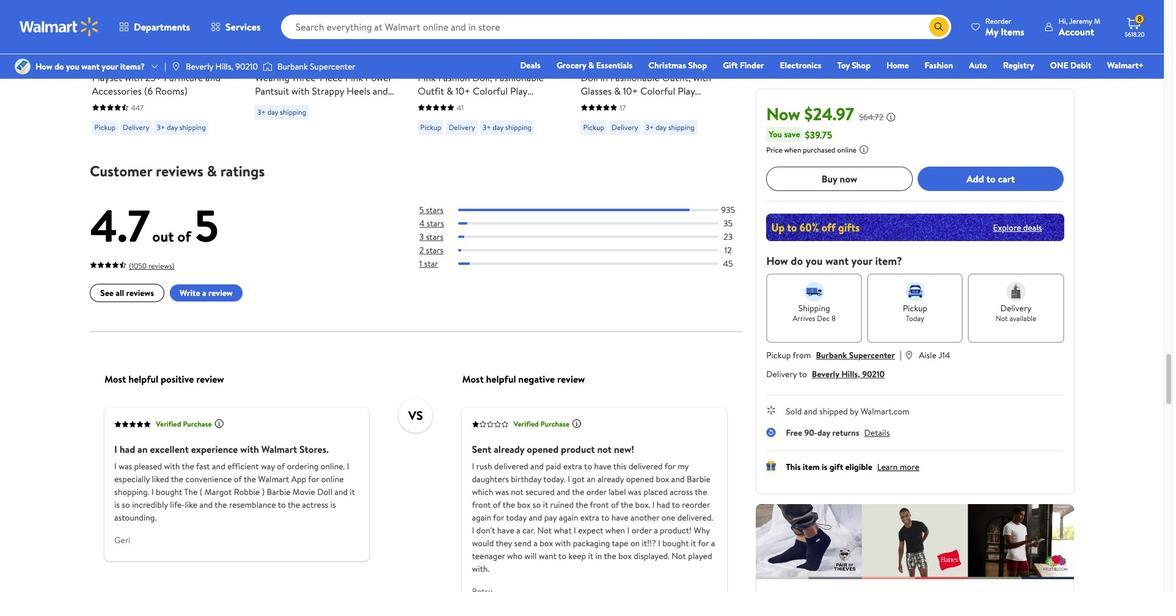 Task type: locate. For each thing, give the bounding box(es) containing it.
fashion down search icon
[[925, 59, 953, 72]]

2 purchase from the left
[[540, 419, 569, 430]]

stars right 4
[[426, 217, 444, 230]]

buy now button
[[767, 167, 913, 191]]

verified purchase
[[156, 419, 212, 430], [513, 419, 569, 430]]

your
[[102, 60, 118, 73], [852, 254, 873, 269]]

4- down deals link
[[509, 98, 519, 111]]

progress bar for 45
[[458, 263, 718, 265]]

with inside the $26.88 rainbow high pinkly pink fashion doll in fashionable outfit, with glasses & 10+ colorful play accessories. kids gift 4-12 years and collectors
[[693, 71, 711, 84]]

review inside write a review link
[[208, 287, 232, 300]]

it inside i had an excellent experience with walmart stores. i was pleased with the fast and efficient way of ordering online.  i especially liked the convenience of the walmart app for online shopping. i bought  the ( margot robbie ) barbie movie  doll and it is so incredibly life-like and the resemblance to the actress is astounding.
[[350, 486, 355, 498]]

rainbow down $26.88 on the top
[[581, 57, 617, 71]]

doll inside the $26.88 rainbow high pinkly pink fashion doll in fashionable outfit, with glasses & 10+ colorful play accessories. kids gift 4-12 years and collectors
[[581, 71, 598, 84]]

colorful down pinkly
[[641, 84, 676, 98]]

legal information image
[[859, 145, 869, 155]]

an inside sent already opened product not new! i rush delivered and paid extra to have this delivered for my daughters birthday today. i got an already opened box and barbie which was not secured and the order label was placed across the front of the box so it ruined the front of the box. i had to reorder again for today and pay again extra to have another one delivered. i don't have a car. not what i expect when i order a product! why would they send a box with packaging tape on it!!? i bought it for a teenager who will want to keep it in the box displayed. not played with.
[[587, 473, 595, 486]]

0 horizontal spatial 10+
[[456, 84, 471, 98]]

to left 'keep'
[[558, 550, 566, 563]]

3 progress bar from the top
[[458, 236, 718, 238]]

the up robbie
[[243, 473, 256, 486]]

1 kids from the left
[[470, 98, 488, 111]]

1 horizontal spatial play
[[678, 84, 695, 98]]

gift finder
[[723, 59, 764, 72]]

0 horizontal spatial years
[[529, 98, 551, 111]]

1 product group from the left
[[92, 0, 238, 140]]

is left gift
[[822, 461, 828, 474]]

1 horizontal spatial verified purchase information image
[[572, 419, 582, 429]]

verified purchase up paid on the left
[[513, 419, 569, 430]]

2 verified from the left
[[513, 419, 539, 430]]

0 vertical spatial 90210
[[236, 60, 258, 73]]

4.7
[[90, 195, 150, 256]]

product group containing $80.99
[[255, 0, 401, 140]]

when inside sent already opened product not new! i rush delivered and paid extra to have this delivered for my daughters birthday today. i got an already opened box and barbie which was not secured and the order label was placed across the front of the box so it ruined the front of the box. i had to reorder again for today and pay again extra to have another one delivered. i don't have a car. not what i expect when i order a product! why would they send a box with packaging tape on it!!? i bought it for a teenager who will want to keep it in the box displayed. not played with.
[[605, 525, 625, 537]]

pink right pinkly
[[669, 57, 687, 71]]

your for items?
[[102, 60, 118, 73]]

you for how do you want your items?
[[66, 60, 79, 73]]

0 horizontal spatial colorful
[[473, 84, 508, 98]]

how for how do you want your items?
[[35, 60, 52, 73]]

now inside now $15.02 $24.88 rainbow high shadow high pinkie pink fashion doll, fashionable outfit & 10+ colorful play accessories kids gift 4-12 years & collectors
[[418, 39, 440, 54]]

negative
[[518, 372, 555, 386]]

1 horizontal spatial an
[[587, 473, 595, 486]]

shop right christmas
[[688, 59, 707, 72]]

stars for 3 stars
[[426, 231, 443, 243]]

2 progress bar from the top
[[458, 222, 718, 225]]

 image
[[15, 59, 31, 75], [171, 62, 181, 72]]

this
[[613, 460, 626, 473]]

supercenter
[[310, 60, 356, 73], [849, 350, 895, 362]]

0 vertical spatial order
[[586, 486, 607, 498]]

1 horizontal spatial the
[[255, 57, 270, 71]]

0 horizontal spatial hills,
[[215, 60, 233, 73]]

helpful left positive
[[128, 372, 158, 386]]

pink inside $80.99 the movie doll, gloria collectible wearing three-piece pink power pantsuit with strappy heels and golden earrings 3+ day shipping
[[345, 71, 363, 84]]

barbie inside i had an excellent experience with walmart stores. i was pleased with the fast and efficient way of ordering online.  i especially liked the convenience of the walmart app for online shopping. i bought  the ( margot robbie ) barbie movie  doll and it is so incredibly life-like and the resemblance to the actress is astounding.
[[267, 486, 290, 498]]

1 most from the left
[[104, 372, 126, 386]]

0 vertical spatial the
[[255, 57, 270, 71]]

0 horizontal spatial 4-
[[509, 98, 519, 111]]

so for already
[[533, 499, 541, 511]]

collectors down the "outfit"
[[418, 111, 462, 125]]

again up the what
[[559, 512, 578, 524]]

movie down the app
[[292, 486, 315, 498]]

of inside 4.7 out of 5
[[177, 226, 191, 247]]

electronics link
[[775, 59, 827, 72]]

power
[[366, 71, 392, 84]]

1 vertical spatial have
[[611, 512, 628, 524]]

product group
[[92, 0, 238, 140], [255, 0, 401, 140], [418, 0, 564, 140], [581, 0, 727, 140]]

0 horizontal spatial purchase
[[183, 419, 212, 430]]

beverly hills, 90210
[[186, 60, 258, 73]]

collectible
[[351, 57, 397, 71]]

the up today
[[503, 499, 515, 511]]

shop for christmas shop
[[688, 59, 707, 72]]

0 vertical spatial supercenter
[[310, 60, 356, 73]]

gloria
[[323, 57, 348, 71]]

1 horizontal spatial hills,
[[842, 369, 860, 381]]

10+
[[456, 84, 471, 98], [623, 84, 638, 98]]

0 horizontal spatial you
[[66, 60, 79, 73]]

deals
[[520, 59, 541, 72]]

for right the app
[[308, 473, 319, 486]]

verified purchase information image up experience
[[214, 419, 224, 429]]

(1050 reviews) link
[[90, 258, 174, 272]]

burbank supercenter button
[[816, 350, 895, 362]]

1 shop from the left
[[688, 59, 707, 72]]

& down pinkie at left top
[[554, 98, 560, 111]]

supercenter inside pickup from burbank supercenter |
[[849, 350, 895, 362]]

review for most helpful negative review
[[557, 372, 585, 386]]

supercenter up beverly hills, 90210 button
[[849, 350, 895, 362]]

gift inside now $15.02 $24.88 rainbow high shadow high pinkie pink fashion doll, fashionable outfit & 10+ colorful play accessories kids gift 4-12 years & collectors
[[490, 98, 507, 111]]

stars up 4 stars
[[426, 204, 443, 216]]

see
[[100, 287, 113, 300]]

2 horizontal spatial now
[[767, 102, 801, 126]]

the inside i had an excellent experience with walmart stores. i was pleased with the fast and efficient way of ordering online.  i especially liked the convenience of the walmart app for online shopping. i bought  the ( margot robbie ) barbie movie  doll and it is so incredibly life-like and the resemblance to the actress is astounding.
[[184, 486, 197, 498]]

in inside the $26.88 rainbow high pinkly pink fashion doll in fashionable outfit, with glasses & 10+ colorful play accessories. kids gift 4-12 years and collectors
[[601, 71, 608, 84]]

with inside $80.99 the movie doll, gloria collectible wearing three-piece pink power pantsuit with strappy heels and golden earrings 3+ day shipping
[[292, 84, 310, 98]]

and inside now $69.00 $89.00 barbie malibu house dollhouse playset with 25+ furniture and accessories (6 rooms)
[[205, 71, 221, 84]]

bought inside i had an excellent experience with walmart stores. i was pleased with the fast and efficient way of ordering online.  i especially liked the convenience of the walmart app for online shopping. i bought  the ( margot robbie ) barbie movie  doll and it is so incredibly life-like and the resemblance to the actress is astounding.
[[156, 486, 182, 498]]

your left the item?
[[852, 254, 873, 269]]

0 horizontal spatial an
[[137, 443, 147, 456]]

0 horizontal spatial do
[[54, 60, 64, 73]]

1 vertical spatial how
[[767, 254, 788, 269]]

opened up paid on the left
[[527, 443, 558, 456]]

delivery not available
[[996, 303, 1037, 324]]

play inside the $26.88 rainbow high pinkly pink fashion doll in fashionable outfit, with glasses & 10+ colorful play accessories. kids gift 4-12 years and collectors
[[678, 84, 695, 98]]

0 vertical spatial opened
[[527, 443, 558, 456]]

most helpful negative review
[[462, 372, 585, 386]]

shipping
[[280, 107, 306, 117], [180, 122, 206, 132], [505, 122, 532, 132], [668, 122, 695, 132]]

walmart image
[[20, 17, 99, 37]]

2 vertical spatial want
[[539, 550, 556, 563]]

furniture
[[164, 71, 203, 84]]

box up today
[[517, 499, 530, 511]]

years inside the $26.88 rainbow high pinkly pink fashion doll in fashionable outfit, with glasses & 10+ colorful play accessories. kids gift 4-12 years and collectors
[[694, 98, 716, 111]]

0 horizontal spatial  image
[[15, 59, 31, 75]]

shipping inside $80.99 the movie doll, gloria collectible wearing three-piece pink power pantsuit with strappy heels and golden earrings 3+ day shipping
[[280, 107, 306, 117]]

1 horizontal spatial  image
[[171, 62, 181, 72]]

1 3+ day shipping from the left
[[157, 122, 206, 132]]

1 4- from the left
[[509, 98, 519, 111]]

do for how do you want your item?
[[791, 254, 803, 269]]

1 horizontal spatial so
[[533, 499, 541, 511]]

registry link
[[998, 59, 1040, 72]]

collectors inside the $26.88 rainbow high pinkly pink fashion doll in fashionable outfit, with glasses & 10+ colorful play accessories. kids gift 4-12 years and collectors
[[598, 111, 642, 125]]

2 horizontal spatial is
[[822, 461, 828, 474]]

more
[[900, 461, 920, 474]]

1 rainbow from the left
[[418, 57, 454, 71]]

colorful inside now $15.02 $24.88 rainbow high shadow high pinkie pink fashion doll, fashionable outfit & 10+ colorful play accessories kids gift 4-12 years & collectors
[[473, 84, 508, 98]]

& up 17
[[614, 84, 621, 98]]

10+ up the 41
[[456, 84, 471, 98]]

accessories inside now $69.00 $89.00 barbie malibu house dollhouse playset with 25+ furniture and accessories (6 rooms)
[[92, 84, 142, 98]]

1 colorful from the left
[[473, 84, 508, 98]]

gift down the outfit,
[[655, 98, 672, 111]]

0 horizontal spatial not
[[511, 486, 523, 498]]

of right the out
[[177, 226, 191, 247]]

shop right toy at the right top of the page
[[852, 59, 871, 72]]

0 vertical spatial an
[[137, 443, 147, 456]]

online
[[837, 145, 857, 155], [321, 473, 344, 486]]

services button
[[201, 12, 271, 42]]

now inside now $69.00 $89.00 barbie malibu house dollhouse playset with 25+ furniture and accessories (6 rooms)
[[92, 39, 114, 54]]

write
[[179, 287, 200, 300]]

of down efficient
[[234, 473, 242, 486]]

hi, jeremy m account
[[1059, 16, 1101, 38]]

1 vertical spatial order
[[631, 525, 652, 537]]

high left pinkly
[[619, 57, 639, 71]]

1 vertical spatial already
[[597, 473, 624, 486]]

12
[[519, 98, 527, 111], [683, 98, 692, 111], [724, 244, 732, 257]]

1 vertical spatial online
[[321, 473, 344, 486]]

verified purchase information image up product
[[572, 419, 582, 429]]

now for now $15.02 $24.88 rainbow high shadow high pinkie pink fashion doll, fashionable outfit & 10+ colorful play accessories kids gift 4-12 years & collectors
[[418, 39, 440, 54]]

1 horizontal spatial collectors
[[598, 111, 642, 125]]

2 rainbow from the left
[[581, 57, 617, 71]]

how down walmart image
[[35, 60, 52, 73]]

and inside the $26.88 rainbow high pinkly pink fashion doll in fashionable outfit, with glasses & 10+ colorful play accessories. kids gift 4-12 years and collectors
[[581, 111, 596, 125]]

2 years from the left
[[694, 98, 716, 111]]

0 vertical spatial reviews
[[156, 161, 203, 181]]

2 10+ from the left
[[623, 84, 638, 98]]

0 horizontal spatial doll
[[317, 486, 332, 498]]

gift left finder
[[723, 59, 738, 72]]

progress bar for 35
[[458, 222, 718, 225]]

pickup down intent image for pickup
[[903, 303, 928, 315]]

which
[[472, 486, 493, 498]]

want inside sent already opened product not new! i rush delivered and paid extra to have this delivered for my daughters birthday today. i got an already opened box and barbie which was not secured and the order label was placed across the front of the box so it ruined the front of the box. i had to reorder again for today and pay again extra to have another one delivered. i don't have a car. not what i expect when i order a product! why would they send a box with packaging tape on it!!? i bought it for a teenager who will want to keep it in the box displayed. not played with.
[[539, 550, 556, 563]]

3 product group from the left
[[418, 0, 564, 140]]

pink inside the $26.88 rainbow high pinkly pink fashion doll in fashionable outfit, with glasses & 10+ colorful play accessories. kids gift 4-12 years and collectors
[[669, 57, 687, 71]]

0 vertical spatial movie
[[273, 57, 299, 71]]

1 play from the left
[[510, 84, 528, 98]]

& inside the $26.88 rainbow high pinkly pink fashion doll in fashionable outfit, with glasses & 10+ colorful play accessories. kids gift 4-12 years and collectors
[[614, 84, 621, 98]]

want for items?
[[81, 60, 100, 73]]

walmart up way
[[261, 443, 297, 456]]

doll, inside $80.99 the movie doll, gloria collectible wearing three-piece pink power pantsuit with strappy heels and golden earrings 3+ day shipping
[[301, 57, 321, 71]]

gift
[[723, 59, 738, 72], [490, 98, 507, 111], [655, 98, 672, 111]]

1 horizontal spatial accessories
[[418, 98, 468, 111]]

1 vertical spatial walmart
[[258, 473, 289, 486]]

2 kids from the left
[[635, 98, 652, 111]]

got
[[572, 473, 585, 486]]

1 horizontal spatial pink
[[418, 71, 436, 84]]

eligible
[[846, 461, 873, 474]]

barbie down the my
[[687, 473, 710, 486]]

order down another
[[631, 525, 652, 537]]

explore deals link
[[989, 217, 1047, 239]]

play down deals link
[[510, 84, 528, 98]]

now for now $69.00 $89.00 barbie malibu house dollhouse playset with 25+ furniture and accessories (6 rooms)
[[92, 39, 114, 54]]

1 horizontal spatial do
[[791, 254, 803, 269]]

shop for toy shop
[[852, 59, 871, 72]]

item
[[803, 461, 820, 474]]

2 helpful from the left
[[486, 372, 516, 386]]

purchase for product
[[540, 419, 569, 430]]

not left available
[[996, 314, 1008, 324]]

12 inside the $26.88 rainbow high pinkly pink fashion doll in fashionable outfit, with glasses & 10+ colorful play accessories. kids gift 4-12 years and collectors
[[683, 98, 692, 111]]

0 horizontal spatial your
[[102, 60, 118, 73]]

bought inside sent already opened product not new! i rush delivered and paid extra to have this delivered for my daughters birthday today. i got an already opened box and barbie which was not secured and the order label was placed across the front of the box so it ruined the front of the box. i had to reorder again for today and pay again extra to have another one delivered. i don't have a car. not what i expect when i order a product! why would they send a box with packaging tape on it!!? i bought it for a teenager who will want to keep it in the box displayed. not played with.
[[662, 538, 689, 550]]

pickup today
[[903, 303, 928, 324]]

so down secured
[[533, 499, 541, 511]]

don't
[[476, 525, 495, 537]]

want left items?
[[81, 60, 100, 73]]

2 shop from the left
[[852, 59, 871, 72]]

fashion right christmas
[[690, 57, 722, 71]]

2 product group from the left
[[255, 0, 401, 140]]

toy shop
[[838, 59, 871, 72]]

had up one
[[657, 499, 670, 511]]

0 vertical spatial burbank
[[277, 60, 308, 73]]

item?
[[876, 254, 903, 269]]

1 horizontal spatial most
[[462, 372, 484, 386]]

1 horizontal spatial kids
[[635, 98, 652, 111]]

was up box.
[[628, 486, 641, 498]]

4 product group from the left
[[581, 0, 727, 140]]

walmart down way
[[258, 473, 289, 486]]

1 so from the left
[[121, 499, 130, 511]]

2 so from the left
[[533, 499, 541, 511]]

2 fashionable from the left
[[611, 71, 660, 84]]

90210 down burbank supercenter button
[[862, 369, 885, 381]]

and down ( on the left
[[199, 499, 213, 511]]

purchase for excellent
[[183, 419, 212, 430]]

most helpful positive review
[[104, 372, 224, 386]]

movie inside i had an excellent experience with walmart stores. i was pleased with the fast and efficient way of ordering online.  i especially liked the convenience of the walmart app for online shopping. i bought  the ( margot robbie ) barbie movie  doll and it is so incredibly life-like and the resemblance to the actress is astounding.
[[292, 486, 315, 498]]

played
[[688, 550, 712, 563]]

gift finder link
[[718, 59, 770, 72]]

2 4- from the left
[[674, 98, 683, 111]]

up to sixty percent off deals. shop now. image
[[767, 214, 1064, 241]]

2 horizontal spatial was
[[628, 486, 641, 498]]

$69.00
[[117, 39, 149, 54]]

1 vertical spatial want
[[826, 254, 849, 269]]

90210
[[236, 60, 258, 73], [862, 369, 885, 381]]

1 horizontal spatial verified
[[513, 419, 539, 430]]

2 high from the left
[[514, 57, 534, 71]]

3 high from the left
[[619, 57, 639, 71]]

1 horizontal spatial how
[[767, 254, 788, 269]]

0 vertical spatial you
[[66, 60, 79, 73]]

have up they
[[497, 525, 514, 537]]

add to cart
[[967, 172, 1015, 186]]

& left ratings
[[207, 161, 217, 181]]

1 verified purchase information image from the left
[[214, 419, 224, 429]]

(1050 reviews)
[[129, 261, 174, 271]]

1 purchase from the left
[[183, 419, 212, 430]]

2 horizontal spatial gift
[[723, 59, 738, 72]]

2 colorful from the left
[[641, 84, 676, 98]]

available
[[1010, 314, 1037, 324]]

gift
[[830, 461, 844, 474]]

0 horizontal spatial 3+ day shipping
[[157, 122, 206, 132]]

2 3+ day shipping from the left
[[483, 122, 532, 132]]

1 years from the left
[[529, 98, 551, 111]]

box
[[656, 473, 669, 486], [517, 499, 530, 511], [539, 538, 553, 550], [618, 550, 632, 563]]

review right write on the left
[[208, 287, 232, 300]]

5 right the out
[[194, 195, 218, 256]]

1 horizontal spatial not
[[597, 443, 612, 456]]

hills, down burbank supercenter button
[[842, 369, 860, 381]]

years down christmas shop link
[[694, 98, 716, 111]]

kids right the 41
[[470, 98, 488, 111]]

write a review
[[179, 287, 232, 300]]

barbie inside sent already opened product not new! i rush delivered and paid extra to have this delivered for my daughters birthday today. i got an already opened box and barbie which was not secured and the order label was placed across the front of the box so it ruined the front of the box. i had to reorder again for today and pay again extra to have another one delivered. i don't have a car. not what i expect when i order a product! why would they send a box with packaging tape on it!!? i bought it for a teenager who will want to keep it in the box displayed. not played with.
[[687, 473, 710, 486]]

 image
[[263, 61, 273, 73]]

1 verified purchase from the left
[[156, 419, 212, 430]]

one debit link
[[1045, 59, 1097, 72]]

home link
[[881, 59, 915, 72]]

with down the what
[[555, 538, 571, 550]]

1 horizontal spatial now
[[418, 39, 440, 54]]

of down which
[[493, 499, 501, 511]]

1 horizontal spatial |
[[900, 348, 902, 362]]

1 horizontal spatial 4-
[[674, 98, 683, 111]]

now $15.02 $24.88 rainbow high shadow high pinkie pink fashion doll, fashionable outfit & 10+ colorful play accessories kids gift 4-12 years & collectors
[[418, 39, 562, 125]]

0 horizontal spatial 12
[[519, 98, 527, 111]]

verified purchase information image for experience
[[214, 419, 224, 429]]

pickup inside pickup from burbank supercenter |
[[767, 350, 791, 362]]

teenager
[[472, 550, 505, 563]]

0 vertical spatial do
[[54, 60, 64, 73]]

and down glasses on the top
[[581, 111, 596, 125]]

order
[[586, 486, 607, 498], [631, 525, 652, 537]]

online left legal information image
[[837, 145, 857, 155]]

dollhouse
[[181, 57, 224, 71]]

1 horizontal spatial had
[[657, 499, 670, 511]]

stars right 2
[[426, 244, 443, 257]]

0 horizontal spatial |
[[164, 60, 166, 73]]

0 vertical spatial how
[[35, 60, 52, 73]]

1 vertical spatial do
[[791, 254, 803, 269]]

1 horizontal spatial barbie
[[267, 486, 290, 498]]

when down save
[[785, 145, 801, 155]]

kids right 17
[[635, 98, 652, 111]]

1 collectors from the left
[[418, 111, 462, 125]]

so inside i had an excellent experience with walmart stores. i was pleased with the fast and efficient way of ordering online.  i especially liked the convenience of the walmart app for online shopping. i bought  the ( margot robbie ) barbie movie  doll and it is so incredibly life-like and the resemblance to the actress is astounding.
[[121, 499, 130, 511]]

1 verified from the left
[[156, 419, 181, 430]]

1 vertical spatial bought
[[662, 538, 689, 550]]

1 progress bar from the top
[[458, 209, 718, 211]]

delivery down intent image for delivery
[[1001, 303, 1032, 315]]

doll inside i had an excellent experience with walmart stores. i was pleased with the fast and efficient way of ordering online.  i especially liked the convenience of the walmart app for online shopping. i bought  the ( margot robbie ) barbie movie  doll and it is so incredibly life-like and the resemblance to the actress is astounding.
[[317, 486, 332, 498]]

auto
[[969, 59, 988, 72]]

2 again from the left
[[559, 512, 578, 524]]

2 collectors from the left
[[598, 111, 642, 125]]

0 horizontal spatial accessories
[[92, 84, 142, 98]]

8
[[1138, 14, 1142, 24], [832, 314, 836, 324]]

5 progress bar from the top
[[458, 263, 718, 265]]

0 horizontal spatial pink
[[345, 71, 363, 84]]

1 fashionable from the left
[[495, 71, 544, 84]]

doll, down $24.88
[[473, 71, 492, 84]]

$15.02
[[442, 39, 473, 54]]

2 verified purchase from the left
[[513, 419, 569, 430]]

delivery inside the delivery not available
[[1001, 303, 1032, 315]]

1 horizontal spatial want
[[539, 550, 556, 563]]

2 most from the left
[[462, 372, 484, 386]]

0 horizontal spatial want
[[81, 60, 100, 73]]

verified for opened
[[513, 419, 539, 430]]

0 vertical spatial your
[[102, 60, 118, 73]]

stars for 2 stars
[[426, 244, 443, 257]]

2 play from the left
[[678, 84, 695, 98]]

rainbow up the "outfit"
[[418, 57, 454, 71]]

colorful
[[473, 84, 508, 98], [641, 84, 676, 98]]

1 horizontal spatial burbank
[[816, 350, 847, 362]]

returns
[[833, 427, 860, 439]]

your for item?
[[852, 254, 873, 269]]

0 vertical spatial not
[[996, 314, 1008, 324]]

1 horizontal spatial order
[[631, 525, 652, 537]]

high down $15.02
[[456, 57, 476, 71]]

helpful for positive
[[128, 372, 158, 386]]

hi,
[[1059, 16, 1068, 26]]

so inside sent already opened product not new! i rush delivered and paid extra to have this delivered for my daughters birthday today. i got an already opened box and barbie which was not secured and the order label was placed across the front of the box so it ruined the front of the box. i had to reorder again for today and pay again extra to have another one delivered. i don't have a car. not what i expect when i order a product! why would they send a box with packaging tape on it!!? i bought it for a teenager who will want to keep it in the box displayed. not played with.
[[533, 499, 541, 511]]

rainbow inside the $26.88 rainbow high pinkly pink fashion doll in fashionable outfit, with glasses & 10+ colorful play accessories. kids gift 4-12 years and collectors
[[581, 57, 617, 71]]

most for most helpful negative review
[[462, 372, 484, 386]]

with inside now $69.00 $89.00 barbie malibu house dollhouse playset with 25+ furniture and accessories (6 rooms)
[[125, 71, 143, 84]]

1 horizontal spatial shop
[[852, 59, 871, 72]]

ruined
[[550, 499, 574, 511]]

kids inside now $15.02 $24.88 rainbow high shadow high pinkie pink fashion doll, fashionable outfit & 10+ colorful play accessories kids gift 4-12 years & collectors
[[470, 98, 488, 111]]

2 horizontal spatial pink
[[669, 57, 687, 71]]

delivery down the 41
[[449, 122, 475, 132]]

not down birthday on the bottom of the page
[[511, 486, 523, 498]]

1 horizontal spatial fashion
[[690, 57, 722, 71]]

1 helpful from the left
[[128, 372, 158, 386]]

0 vertical spatial want
[[81, 60, 100, 73]]

3+ day shipping for now $15.02
[[483, 122, 532, 132]]

fashionable inside the $26.88 rainbow high pinkly pink fashion doll in fashionable outfit, with glasses & 10+ colorful play accessories. kids gift 4-12 years and collectors
[[611, 71, 660, 84]]

accessories up the 447
[[92, 84, 142, 98]]

10+ inside the $26.88 rainbow high pinkly pink fashion doll in fashionable outfit, with glasses & 10+ colorful play accessories. kids gift 4-12 years and collectors
[[623, 84, 638, 98]]

1 horizontal spatial 90210
[[862, 369, 885, 381]]

beverly down pickup from burbank supercenter |
[[812, 369, 840, 381]]

years inside now $15.02 $24.88 rainbow high shadow high pinkie pink fashion doll, fashionable outfit & 10+ colorful play accessories kids gift 4-12 years & collectors
[[529, 98, 551, 111]]

in up the accessories.
[[601, 71, 608, 84]]

my
[[986, 25, 999, 38]]

already up 'label'
[[597, 473, 624, 486]]

2 verified purchase information image from the left
[[572, 419, 582, 429]]

1 horizontal spatial verified purchase
[[513, 419, 569, 430]]

$80.99
[[255, 39, 287, 54]]

0 horizontal spatial verified purchase information image
[[214, 419, 224, 429]]

0 horizontal spatial barbie
[[92, 57, 119, 71]]

walmart+ link
[[1102, 59, 1150, 72]]

0 vertical spatial had
[[119, 443, 135, 456]]

arrives
[[793, 314, 816, 324]]

5 up 4
[[419, 204, 424, 216]]

an up pleased in the bottom left of the page
[[137, 443, 147, 456]]

0 horizontal spatial gift
[[490, 98, 507, 111]]

barbie left items?
[[92, 57, 119, 71]]

1 vertical spatial had
[[657, 499, 670, 511]]

not
[[597, 443, 612, 456], [511, 486, 523, 498]]

1 10+ from the left
[[456, 84, 471, 98]]

and left paid on the left
[[530, 460, 544, 473]]

1 horizontal spatial bought
[[662, 538, 689, 550]]

keep
[[568, 550, 586, 563]]

verified purchase information image
[[214, 419, 224, 429], [572, 419, 582, 429]]

hills, down services dropdown button
[[215, 60, 233, 73]]

bought down product!
[[662, 538, 689, 550]]

colorful inside the $26.88 rainbow high pinkly pink fashion doll in fashionable outfit, with glasses & 10+ colorful play accessories. kids gift 4-12 years and collectors
[[641, 84, 676, 98]]

90210 down $80.99
[[236, 60, 258, 73]]

grocery
[[557, 59, 587, 72]]

in down "packaging"
[[595, 550, 602, 563]]

how for how do you want your item?
[[767, 254, 788, 269]]

extra
[[563, 460, 582, 473], [580, 512, 599, 524]]

2 horizontal spatial barbie
[[687, 473, 710, 486]]

golden
[[255, 98, 286, 111]]

|
[[164, 60, 166, 73], [900, 348, 902, 362]]

0 horizontal spatial rainbow
[[418, 57, 454, 71]]

have
[[594, 460, 611, 473], [611, 512, 628, 524], [497, 525, 514, 537]]

have left another
[[611, 512, 628, 524]]

1 delivered from the left
[[494, 460, 528, 473]]

3+ day shipping
[[157, 122, 206, 132], [483, 122, 532, 132], [646, 122, 695, 132]]

had inside i had an excellent experience with walmart stores. i was pleased with the fast and efficient way of ordering online.  i especially liked the convenience of the walmart app for online shopping. i bought  the ( margot robbie ) barbie movie  doll and it is so incredibly life-like and the resemblance to the actress is astounding.
[[119, 443, 135, 456]]

0 horizontal spatial now
[[92, 39, 114, 54]]

front down 'label'
[[590, 499, 609, 511]]

my
[[678, 460, 689, 473]]

how right the '45'
[[767, 254, 788, 269]]

and right 'furniture'
[[205, 71, 221, 84]]

pickup down the accessories.
[[583, 122, 604, 132]]

shadow
[[479, 57, 511, 71]]

will
[[524, 550, 537, 563]]

0 horizontal spatial when
[[605, 525, 625, 537]]

already
[[494, 443, 524, 456], [597, 473, 624, 486]]

1 horizontal spatial high
[[514, 57, 534, 71]]

was down the daughters
[[495, 486, 509, 498]]

high inside the $26.88 rainbow high pinkly pink fashion doll in fashionable outfit, with glasses & 10+ colorful play accessories. kids gift 4-12 years and collectors
[[619, 57, 639, 71]]

in inside sent already opened product not new! i rush delivered and paid extra to have this delivered for my daughters birthday today. i got an already opened box and barbie which was not secured and the order label was placed across the front of the box so it ruined the front of the box. i had to reorder again for today and pay again extra to have another one delivered. i don't have a car. not what i expect when i order a product! why would they send a box with packaging tape on it!!? i bought it for a teenager who will want to keep it in the box displayed. not played with.
[[595, 550, 602, 563]]

progress bar
[[458, 209, 718, 211], [458, 222, 718, 225], [458, 236, 718, 238], [458, 249, 718, 252], [458, 263, 718, 265]]

0 horizontal spatial is
[[114, 499, 119, 511]]

1 horizontal spatial helpful
[[486, 372, 516, 386]]

way
[[261, 460, 275, 473]]

4- down the outfit,
[[674, 98, 683, 111]]

4 progress bar from the top
[[458, 249, 718, 252]]

product group containing now $69.00
[[92, 0, 238, 140]]

robbie
[[234, 486, 260, 498]]



Task type: describe. For each thing, give the bounding box(es) containing it.
stars for 5 stars
[[426, 204, 443, 216]]

add
[[967, 172, 984, 186]]

and up car.
[[529, 512, 542, 524]]

reviews)
[[148, 261, 174, 271]]

the right liked
[[171, 473, 183, 486]]

the left actress
[[288, 499, 300, 511]]

$24.88
[[477, 40, 502, 52]]

deals
[[1024, 222, 1042, 234]]

online inside i had an excellent experience with walmart stores. i was pleased with the fast and efficient way of ordering online.  i especially liked the convenience of the walmart app for online shopping. i bought  the ( margot robbie ) barbie movie  doll and it is so incredibly life-like and the resemblance to the actress is astounding.
[[321, 473, 344, 486]]

one
[[661, 512, 675, 524]]

doll, inside now $15.02 $24.88 rainbow high shadow high pinkie pink fashion doll, fashionable outfit & 10+ colorful play accessories kids gift 4-12 years & collectors
[[473, 71, 492, 84]]

with.
[[472, 563, 489, 575]]

1 again from the left
[[472, 512, 491, 524]]

not inside the delivery not available
[[996, 314, 1008, 324]]

1 vertical spatial not
[[511, 486, 523, 498]]

write a review link
[[169, 284, 243, 303]]

customer reviews & ratings
[[90, 161, 265, 181]]

box up placed
[[656, 473, 669, 486]]

want for item?
[[826, 254, 849, 269]]

and up across on the right bottom of page
[[671, 473, 685, 486]]

packaging
[[573, 538, 610, 550]]

1 horizontal spatial was
[[495, 486, 509, 498]]

gifting made easy image
[[767, 461, 776, 471]]

so for had
[[121, 499, 130, 511]]

rush
[[476, 460, 492, 473]]

with up liked
[[164, 460, 180, 473]]

glasses
[[581, 84, 612, 98]]

0 horizontal spatial supercenter
[[310, 60, 356, 73]]

burbank supercenter
[[277, 60, 356, 73]]

geri
[[114, 534, 130, 547]]

1 star
[[419, 258, 438, 270]]

today
[[906, 314, 925, 324]]

a right write on the left
[[202, 287, 206, 300]]

gift inside the $26.88 rainbow high pinkly pink fashion doll in fashionable outfit, with glasses & 10+ colorful play accessories. kids gift 4-12 years and collectors
[[655, 98, 672, 111]]

4- inside the $26.88 rainbow high pinkly pink fashion doll in fashionable outfit, with glasses & 10+ colorful play accessories. kids gift 4-12 years and collectors
[[674, 98, 683, 111]]

0 vertical spatial not
[[597, 443, 612, 456]]

1 horizontal spatial 5
[[419, 204, 424, 216]]

Walmart Site-Wide search field
[[281, 15, 952, 39]]

who
[[507, 550, 522, 563]]

& right the "outfit"
[[447, 84, 453, 98]]

box down tape
[[618, 550, 632, 563]]

learn more button
[[878, 461, 920, 474]]

product group containing $26.88
[[581, 0, 727, 140]]

secured
[[525, 486, 555, 498]]

and right sold
[[804, 406, 818, 418]]

8 inside 8 $618.20
[[1138, 14, 1142, 24]]

0 vertical spatial hills,
[[215, 60, 233, 73]]

review for most helpful positive review
[[196, 372, 224, 386]]

convenience
[[185, 473, 232, 486]]

4 stars
[[419, 217, 444, 230]]

8 $618.20
[[1125, 14, 1145, 39]]

the down the got
[[572, 486, 584, 498]]

they
[[496, 538, 512, 550]]

$39.75
[[805, 128, 833, 141]]

liked
[[152, 473, 169, 486]]

0 vertical spatial walmart
[[261, 443, 297, 456]]

earrings
[[288, 98, 323, 111]]

1 vertical spatial extra
[[580, 512, 599, 524]]

helpful for negative
[[486, 372, 516, 386]]

intent image for shipping image
[[805, 282, 824, 302]]

0 horizontal spatial not
[[537, 525, 552, 537]]

intent image for pickup image
[[906, 282, 925, 302]]

2 vertical spatial have
[[497, 525, 514, 537]]

3 3+ day shipping from the left
[[646, 122, 695, 132]]

delivery down 17
[[612, 122, 638, 132]]

the right ruined
[[576, 499, 588, 511]]

sent
[[472, 443, 491, 456]]

2
[[419, 244, 424, 257]]

3+ day shipping for now $69.00
[[157, 122, 206, 132]]

learn more about strikethrough prices image
[[886, 112, 896, 122]]

how do you want your item?
[[767, 254, 903, 269]]

2 stars
[[419, 244, 443, 257]]

shopping.
[[114, 486, 149, 498]]

pinkie
[[536, 57, 562, 71]]

strappy
[[312, 84, 344, 98]]

excellent
[[150, 443, 188, 456]]

an inside i had an excellent experience with walmart stores. i was pleased with the fast and efficient way of ordering online.  i especially liked the convenience of the walmart app for online shopping. i bought  the ( margot robbie ) barbie movie  doll and it is so incredibly life-like and the resemblance to the actress is astounding.
[[137, 443, 147, 456]]

christmas
[[649, 59, 686, 72]]

items
[[1001, 25, 1025, 38]]

free
[[786, 427, 803, 439]]

1 horizontal spatial online
[[837, 145, 857, 155]]

1 horizontal spatial already
[[597, 473, 624, 486]]

0 horizontal spatial beverly
[[186, 60, 213, 73]]

incredibly
[[132, 499, 168, 511]]

1
[[419, 258, 422, 270]]

pickup down the "outfit"
[[420, 122, 442, 132]]

add to cart image
[[423, 0, 438, 11]]

was inside i had an excellent experience with walmart stores. i was pleased with the fast and efficient way of ordering online.  i especially liked the convenience of the walmart app for online shopping. i bought  the ( margot robbie ) barbie movie  doll and it is so incredibly life-like and the resemblance to the actress is astounding.
[[118, 460, 132, 473]]

pleased
[[134, 460, 162, 473]]

and right fast
[[212, 460, 225, 473]]

0 horizontal spatial order
[[586, 486, 607, 498]]

it!!?
[[642, 538, 656, 550]]

the left box.
[[621, 499, 633, 511]]

customer
[[90, 161, 152, 181]]

do for how do you want your items?
[[54, 60, 64, 73]]

$26.88 rainbow high pinkly pink fashion doll in fashionable outfit, with glasses & 10+ colorful play accessories. kids gift 4-12 years and collectors
[[581, 39, 722, 125]]

paid
[[546, 460, 561, 473]]

fashion inside now $15.02 $24.88 rainbow high shadow high pinkie pink fashion doll, fashionable outfit & 10+ colorful play accessories kids gift 4-12 years & collectors
[[438, 71, 470, 84]]

to down from
[[799, 369, 807, 381]]

accessories inside now $15.02 $24.88 rainbow high shadow high pinkie pink fashion doll, fashionable outfit & 10+ colorful play accessories kids gift 4-12 years & collectors
[[418, 98, 468, 111]]

to inside button
[[987, 172, 996, 186]]

delivery down from
[[767, 369, 797, 381]]

life-
[[170, 499, 185, 511]]

0 horizontal spatial already
[[494, 443, 524, 456]]

2 horizontal spatial fashion
[[925, 59, 953, 72]]

pink inside now $15.02 $24.88 rainbow high shadow high pinkie pink fashion doll, fashionable outfit & 10+ colorful play accessories kids gift 4-12 years & collectors
[[418, 71, 436, 84]]

a up played
[[711, 538, 715, 550]]

1 horizontal spatial beverly
[[812, 369, 840, 381]]

vs
[[408, 408, 423, 424]]

3
[[419, 231, 424, 243]]

day inside $80.99 the movie doll, gloria collectible wearing three-piece pink power pantsuit with strappy heels and golden earrings 3+ day shipping
[[267, 107, 278, 117]]

1 high from the left
[[456, 57, 476, 71]]

m
[[1094, 16, 1101, 26]]

efficient
[[227, 460, 259, 473]]

 image for beverly
[[171, 62, 181, 72]]

stores.
[[299, 443, 329, 456]]

electronics
[[780, 59, 822, 72]]

0 vertical spatial have
[[594, 460, 611, 473]]

(
[[199, 486, 202, 498]]

5 stars
[[419, 204, 443, 216]]

this item is gift eligible learn more
[[786, 461, 920, 474]]

barbie inside now $69.00 $89.00 barbie malibu house dollhouse playset with 25+ furniture and accessories (6 rooms)
[[92, 57, 119, 71]]

verified purchase for excellent
[[156, 419, 212, 430]]

for down why
[[698, 538, 709, 550]]

$24.97
[[805, 102, 854, 126]]

add to cart image
[[586, 0, 600, 11]]

especially
[[114, 473, 150, 486]]

like
[[185, 499, 197, 511]]

2 front from the left
[[590, 499, 609, 511]]

8 inside the shipping arrives dec 8
[[832, 314, 836, 324]]

a right send
[[533, 538, 537, 550]]

for left today
[[493, 512, 504, 524]]

walmart.com
[[861, 406, 910, 418]]

you for how do you want your item?
[[806, 254, 823, 269]]

for left the my
[[665, 460, 676, 473]]

the inside $80.99 the movie doll, gloria collectible wearing three-piece pink power pantsuit with strappy heels and golden earrings 3+ day shipping
[[255, 57, 270, 71]]

burbank inside pickup from burbank supercenter |
[[816, 350, 847, 362]]

explore deals
[[993, 222, 1042, 234]]

of down 'label'
[[611, 499, 619, 511]]

4.7 out of 5
[[90, 195, 218, 256]]

0 vertical spatial extra
[[563, 460, 582, 473]]

verified purchase information image for not
[[572, 419, 582, 429]]

account
[[1059, 25, 1095, 38]]

fashion link
[[920, 59, 959, 72]]

fashion inside the $26.88 rainbow high pinkly pink fashion doll in fashionable outfit, with glasses & 10+ colorful play accessories. kids gift 4-12 years and collectors
[[690, 57, 722, 71]]

shipping
[[799, 303, 830, 315]]

search icon image
[[934, 22, 944, 32]]

1 horizontal spatial is
[[330, 499, 336, 511]]

details button
[[865, 427, 890, 439]]

3+ inside $80.99 the movie doll, gloria collectible wearing three-piece pink power pantsuit with strappy heels and golden earrings 3+ day shipping
[[257, 107, 266, 117]]

to down across on the right bottom of page
[[672, 499, 680, 511]]

now $69.00 $89.00 barbie malibu house dollhouse playset with 25+ furniture and accessories (6 rooms)
[[92, 39, 224, 98]]

4- inside now $15.02 $24.88 rainbow high shadow high pinkie pink fashion doll, fashionable outfit & 10+ colorful play accessories kids gift 4-12 years & collectors
[[509, 98, 519, 111]]

0 vertical spatial when
[[785, 145, 801, 155]]

buy now
[[822, 172, 858, 186]]

 image for how
[[15, 59, 31, 75]]

the down tape
[[604, 550, 616, 563]]

1 vertical spatial 90210
[[862, 369, 885, 381]]

$80.99 the movie doll, gloria collectible wearing three-piece pink power pantsuit with strappy heels and golden earrings 3+ day shipping
[[255, 39, 397, 117]]

shipping arrives dec 8
[[793, 303, 836, 324]]

grocery & essentials
[[557, 59, 633, 72]]

kids inside the $26.88 rainbow high pinkly pink fashion doll in fashionable outfit, with glasses & 10+ colorful play accessories. kids gift 4-12 years and collectors
[[635, 98, 652, 111]]

and inside $80.99 the movie doll, gloria collectible wearing three-piece pink power pantsuit with strappy heels and golden earrings 3+ day shipping
[[373, 84, 388, 98]]

the down margot
[[214, 499, 227, 511]]

& down $26.88 on the top
[[589, 59, 594, 72]]

fashionable inside now $15.02 $24.88 rainbow high shadow high pinkie pink fashion doll, fashionable outfit & 10+ colorful play accessories kids gift 4-12 years & collectors
[[495, 71, 544, 84]]

pickup up customer
[[94, 122, 116, 132]]

daughters
[[472, 473, 509, 486]]

now
[[840, 172, 858, 186]]

items?
[[120, 60, 145, 73]]

and down online.
[[334, 486, 348, 498]]

movie inside $80.99 the movie doll, gloria collectible wearing three-piece pink power pantsuit with strappy heels and golden earrings 3+ day shipping
[[273, 57, 299, 71]]

12 inside now $15.02 $24.88 rainbow high shadow high pinkie pink fashion doll, fashionable outfit & 10+ colorful play accessories kids gift 4-12 years & collectors
[[519, 98, 527, 111]]

0 horizontal spatial reviews
[[126, 287, 154, 300]]

of right way
[[277, 460, 285, 473]]

auto link
[[964, 59, 993, 72]]

verified purchase for product
[[513, 419, 569, 430]]

0 horizontal spatial burbank
[[277, 60, 308, 73]]

23
[[723, 231, 733, 243]]

delivery down the 447
[[123, 122, 149, 132]]

j14
[[939, 350, 951, 362]]

product group containing now $15.02
[[418, 0, 564, 140]]

the left fast
[[182, 460, 194, 473]]

1 horizontal spatial opened
[[626, 473, 654, 486]]

ordering
[[287, 460, 318, 473]]

0 horizontal spatial opened
[[527, 443, 558, 456]]

1 front from the left
[[472, 499, 491, 511]]

progress bar for 935
[[458, 209, 718, 211]]

play inside now $15.02 $24.88 rainbow high shadow high pinkie pink fashion doll, fashionable outfit & 10+ colorful play accessories kids gift 4-12 years & collectors
[[510, 84, 528, 98]]

verified for an
[[156, 419, 181, 430]]

shipped
[[820, 406, 848, 418]]

the up reorder
[[695, 486, 707, 498]]

box right send
[[539, 538, 553, 550]]

for inside i had an excellent experience with walmart stores. i was pleased with the fast and efficient way of ordering online.  i especially liked the convenience of the walmart app for online shopping. i bought  the ( margot robbie ) barbie movie  doll and it is so incredibly life-like and the resemblance to the actress is astounding.
[[308, 473, 319, 486]]

2 delivered from the left
[[629, 460, 663, 473]]

by
[[850, 406, 859, 418]]

most for most helpful positive review
[[104, 372, 126, 386]]

Search search field
[[281, 15, 952, 39]]

a left car.
[[516, 525, 520, 537]]

stars for 4 stars
[[426, 217, 444, 230]]

3 stars
[[419, 231, 443, 243]]

with inside sent already opened product not new! i rush delivered and paid extra to have this delivered for my daughters birthday today. i got an already opened box and barbie which was not secured and the order label was placed across the front of the box so it ruined the front of the box. i had to reorder again for today and pay again extra to have another one delivered. i don't have a car. not what i expect when i order a product! why would they send a box with packaging tape on it!!? i bought it for a teenager who will want to keep it in the box displayed. not played with.
[[555, 538, 571, 550]]

to up expect
[[601, 512, 609, 524]]

had inside sent already opened product not new! i rush delivered and paid extra to have this delivered for my daughters birthday today. i got an already opened box and barbie which was not secured and the order label was placed across the front of the box so it ruined the front of the box. i had to reorder again for today and pay again extra to have another one delivered. i don't have a car. not what i expect when i order a product! why would they send a box with packaging tape on it!!? i bought it for a teenager who will want to keep it in the box displayed. not played with.
[[657, 499, 670, 511]]

1 horizontal spatial not
[[672, 550, 686, 563]]

2 horizontal spatial 12
[[724, 244, 732, 257]]

now for now $24.97
[[767, 102, 801, 126]]

to up the got
[[584, 460, 592, 473]]

progress bar for 23
[[458, 236, 718, 238]]

and up ruined
[[557, 486, 570, 498]]

outfit
[[418, 84, 444, 98]]

progress bar for 12
[[458, 249, 718, 252]]

malibu
[[121, 57, 150, 71]]

0 horizontal spatial 5
[[194, 195, 218, 256]]

rainbow inside now $15.02 $24.88 rainbow high shadow high pinkie pink fashion doll, fashionable outfit & 10+ colorful play accessories kids gift 4-12 years & collectors
[[418, 57, 454, 71]]

how do you want your items?
[[35, 60, 145, 73]]

collectors inside now $15.02 $24.88 rainbow high shadow high pinkie pink fashion doll, fashionable outfit & 10+ colorful play accessories kids gift 4-12 years & collectors
[[418, 111, 462, 125]]

with up efficient
[[240, 443, 259, 456]]

online.
[[320, 460, 345, 473]]

a up it!!?
[[654, 525, 658, 537]]

intent image for delivery image
[[1007, 282, 1026, 302]]

to inside i had an excellent experience with walmart stores. i was pleased with the fast and efficient way of ordering online.  i especially liked the convenience of the walmart app for online shopping. i bought  the ( margot robbie ) barbie movie  doll and it is so incredibly life-like and the resemblance to the actress is astounding.
[[278, 499, 286, 511]]

10+ inside now $15.02 $24.88 rainbow high shadow high pinkie pink fashion doll, fashionable outfit & 10+ colorful play accessories kids gift 4-12 years & collectors
[[456, 84, 471, 98]]



Task type: vqa. For each thing, say whether or not it's contained in the screenshot.
Join
no



